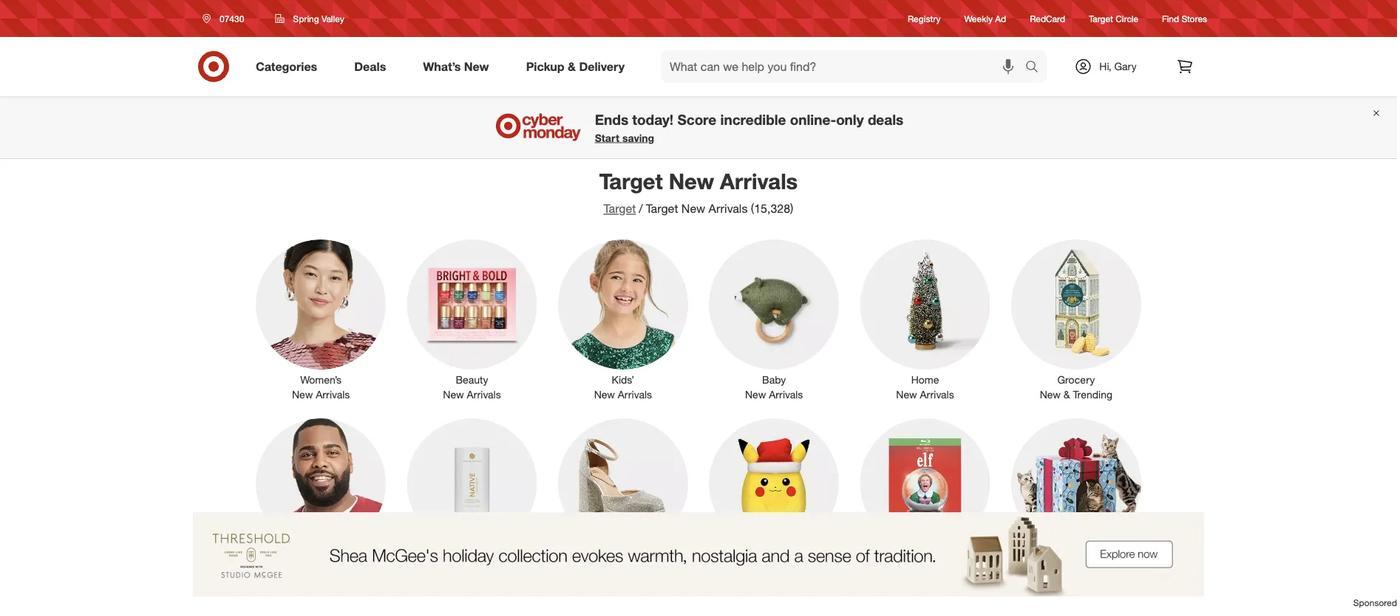 Task type: describe. For each thing, give the bounding box(es) containing it.
arrivals for baby
[[769, 388, 803, 401]]

stores
[[1182, 13, 1207, 24]]

incredible
[[720, 111, 786, 128]]

registry
[[908, 13, 941, 24]]

only
[[836, 111, 864, 128]]

07430 button
[[193, 5, 260, 32]]

categories
[[256, 59, 317, 74]]

ad
[[995, 13, 1006, 24]]

0 vertical spatial &
[[568, 59, 576, 74]]

men's
[[308, 552, 334, 565]]

weekly
[[964, 13, 993, 24]]

what's
[[423, 59, 461, 74]]

score
[[678, 111, 717, 128]]

what's new
[[423, 59, 489, 74]]

ends today! score incredible online-only deals start saving
[[595, 111, 904, 144]]

men's new arrivals
[[292, 552, 350, 580]]

shoes
[[608, 552, 638, 565]]

arrivals for entertainment
[[920, 567, 954, 580]]

ends
[[595, 111, 629, 128]]

kids' new arrivals
[[594, 373, 652, 401]]

personal care new arrivals
[[439, 552, 505, 580]]

sponsored
[[1354, 597, 1397, 608]]

arrivals for toys
[[769, 567, 803, 580]]

circle
[[1116, 13, 1139, 24]]

care
[[483, 552, 505, 565]]

new for grocery
[[1040, 388, 1061, 401]]

new for pets'
[[1047, 567, 1068, 580]]

target new arrivals target / target new arrivals (15,328)
[[599, 168, 798, 216]]

new right /
[[682, 201, 705, 216]]

valley
[[322, 13, 344, 24]]

pets'
[[1065, 552, 1088, 565]]

find
[[1162, 13, 1179, 24]]

what's new link
[[411, 50, 508, 83]]

baby
[[762, 373, 786, 386]]

pets' new arrivals
[[1047, 552, 1105, 580]]

new inside 'personal care new arrivals'
[[443, 567, 464, 580]]

search button
[[1019, 50, 1054, 86]]

pickup
[[526, 59, 565, 74]]

07430
[[220, 13, 244, 24]]

search
[[1019, 61, 1054, 75]]

new for target
[[669, 168, 714, 194]]

weekly ad link
[[964, 12, 1006, 25]]

start
[[595, 131, 620, 144]]

new for what's
[[464, 59, 489, 74]]

arrivals left (15,328) on the right of the page
[[709, 201, 748, 216]]

advertisement region
[[0, 512, 1397, 597]]

shoes new arrivals
[[594, 552, 652, 580]]

/
[[639, 201, 643, 216]]

entertainment new arrivals
[[893, 552, 958, 580]]

new for entertainment
[[896, 567, 917, 580]]

cyber monday target deals image
[[494, 109, 583, 145]]

online-
[[790, 111, 836, 128]]



Task type: locate. For each thing, give the bounding box(es) containing it.
new for women's
[[292, 388, 313, 401]]

toys
[[764, 552, 785, 565]]

arrivals down toys on the right
[[769, 567, 803, 580]]

entertainment
[[893, 552, 958, 565]]

new inside shoes new arrivals
[[594, 567, 615, 580]]

target left circle
[[1089, 13, 1113, 24]]

deals link
[[342, 50, 405, 83]]

new for men's
[[292, 567, 313, 580]]

arrivals for target
[[720, 168, 798, 194]]

new down shoes
[[594, 567, 615, 580]]

arrivals for pets'
[[1071, 567, 1105, 580]]

women's
[[300, 373, 342, 386]]

today!
[[632, 111, 674, 128]]

target circle
[[1089, 13, 1139, 24]]

& down grocery
[[1064, 388, 1070, 401]]

hi, gary
[[1100, 60, 1137, 73]]

What can we help you find? suggestions appear below search field
[[661, 50, 1029, 83]]

target up /
[[599, 168, 663, 194]]

arrivals inside home new arrivals
[[920, 388, 954, 401]]

arrivals inside beauty new arrivals
[[467, 388, 501, 401]]

arrivals for home
[[920, 388, 954, 401]]

new down 'personal'
[[443, 567, 464, 580]]

arrivals down women's
[[316, 388, 350, 401]]

new for beauty
[[443, 388, 464, 401]]

target left /
[[604, 201, 636, 216]]

new down baby
[[745, 388, 766, 401]]

pickup & delivery link
[[514, 50, 643, 83]]

grocery new & trending
[[1040, 373, 1113, 401]]

new inside kids' new arrivals
[[594, 388, 615, 401]]

beauty
[[456, 373, 488, 386]]

arrivals for women's
[[316, 388, 350, 401]]

baby new arrivals
[[745, 373, 803, 401]]

target inside target circle "link"
[[1089, 13, 1113, 24]]

arrivals up (15,328) on the right of the page
[[720, 168, 798, 194]]

arrivals
[[720, 168, 798, 194], [709, 201, 748, 216], [316, 388, 350, 401], [467, 388, 501, 401], [618, 388, 652, 401], [769, 388, 803, 401], [920, 388, 954, 401], [316, 567, 350, 580], [467, 567, 501, 580], [618, 567, 652, 580], [769, 567, 803, 580], [920, 567, 954, 580], [1071, 567, 1105, 580]]

new down score
[[669, 168, 714, 194]]

arrivals down beauty
[[467, 388, 501, 401]]

new inside grocery new & trending
[[1040, 388, 1061, 401]]

toys new arrivals
[[745, 552, 803, 580]]

new inside beauty new arrivals
[[443, 388, 464, 401]]

arrivals down men's
[[316, 567, 350, 580]]

find stores link
[[1162, 12, 1207, 25]]

arrivals inside pets' new arrivals
[[1071, 567, 1105, 580]]

home new arrivals
[[896, 373, 954, 401]]

kids'
[[612, 373, 634, 386]]

gary
[[1115, 60, 1137, 73]]

deals
[[868, 111, 904, 128]]

arrivals inside men's new arrivals
[[316, 567, 350, 580]]

weekly ad
[[964, 13, 1006, 24]]

arrivals inside "toys new arrivals"
[[769, 567, 803, 580]]

arrivals for shoes
[[618, 567, 652, 580]]

redcard link
[[1030, 12, 1065, 25]]

target right /
[[646, 201, 678, 216]]

find stores
[[1162, 13, 1207, 24]]

arrivals down entertainment
[[920, 567, 954, 580]]

1 horizontal spatial &
[[1064, 388, 1070, 401]]

new for home
[[896, 388, 917, 401]]

spring valley button
[[266, 5, 354, 32]]

spring
[[293, 13, 319, 24]]

new right what's
[[464, 59, 489, 74]]

pickup & delivery
[[526, 59, 625, 74]]

new for shoes
[[594, 567, 615, 580]]

arrivals inside entertainment new arrivals
[[920, 567, 954, 580]]

arrivals down shoes
[[618, 567, 652, 580]]

new down men's
[[292, 567, 313, 580]]

categories link
[[243, 50, 336, 83]]

arrivals down baby
[[769, 388, 803, 401]]

hi,
[[1100, 60, 1112, 73]]

new down women's
[[292, 388, 313, 401]]

(15,328)
[[751, 201, 794, 216]]

new inside men's new arrivals
[[292, 567, 313, 580]]

women's new arrivals
[[292, 373, 350, 401]]

grocery
[[1058, 373, 1095, 386]]

home
[[911, 373, 939, 386]]

personal
[[439, 552, 480, 565]]

trending
[[1073, 388, 1113, 401]]

target link
[[604, 201, 636, 216]]

new down entertainment
[[896, 567, 917, 580]]

arrivals down 'care'
[[467, 567, 501, 580]]

new down pets' at the bottom of the page
[[1047, 567, 1068, 580]]

new down 'home'
[[896, 388, 917, 401]]

arrivals inside kids' new arrivals
[[618, 388, 652, 401]]

new down beauty
[[443, 388, 464, 401]]

saving
[[622, 131, 654, 144]]

0 horizontal spatial &
[[568, 59, 576, 74]]

&
[[568, 59, 576, 74], [1064, 388, 1070, 401]]

new inside women's new arrivals
[[292, 388, 313, 401]]

registry link
[[908, 12, 941, 25]]

& inside grocery new & trending
[[1064, 388, 1070, 401]]

arrivals for kids'
[[618, 388, 652, 401]]

spring valley
[[293, 13, 344, 24]]

deals
[[354, 59, 386, 74]]

arrivals inside women's new arrivals
[[316, 388, 350, 401]]

new for kids'
[[594, 388, 615, 401]]

new
[[464, 59, 489, 74], [669, 168, 714, 194], [682, 201, 705, 216], [292, 388, 313, 401], [443, 388, 464, 401], [594, 388, 615, 401], [745, 388, 766, 401], [896, 388, 917, 401], [1040, 388, 1061, 401], [292, 567, 313, 580], [443, 567, 464, 580], [594, 567, 615, 580], [745, 567, 766, 580], [896, 567, 917, 580], [1047, 567, 1068, 580]]

delivery
[[579, 59, 625, 74]]

new down kids'
[[594, 388, 615, 401]]

1 vertical spatial &
[[1064, 388, 1070, 401]]

redcard
[[1030, 13, 1065, 24]]

arrivals inside shoes new arrivals
[[618, 567, 652, 580]]

target
[[1089, 13, 1113, 24], [599, 168, 663, 194], [604, 201, 636, 216], [646, 201, 678, 216]]

& right pickup
[[568, 59, 576, 74]]

arrivals inside 'personal care new arrivals'
[[467, 567, 501, 580]]

beauty new arrivals
[[443, 373, 501, 401]]

new for baby
[[745, 388, 766, 401]]

new down toys on the right
[[745, 567, 766, 580]]

arrivals down 'home'
[[920, 388, 954, 401]]

new for toys
[[745, 567, 766, 580]]

target circle link
[[1089, 12, 1139, 25]]

new inside "toys new arrivals"
[[745, 567, 766, 580]]

arrivals down kids'
[[618, 388, 652, 401]]

new inside pets' new arrivals
[[1047, 567, 1068, 580]]

arrivals inside baby new arrivals
[[769, 388, 803, 401]]

new inside home new arrivals
[[896, 388, 917, 401]]

arrivals down pets' at the bottom of the page
[[1071, 567, 1105, 580]]

arrivals for beauty
[[467, 388, 501, 401]]

new down grocery
[[1040, 388, 1061, 401]]

new inside baby new arrivals
[[745, 388, 766, 401]]

arrivals for men's
[[316, 567, 350, 580]]

new inside entertainment new arrivals
[[896, 567, 917, 580]]



Task type: vqa. For each thing, say whether or not it's contained in the screenshot.
The Keurig K-Mini Single-Serve K-Cup Pod Coffee Maker - Oasis image
no



